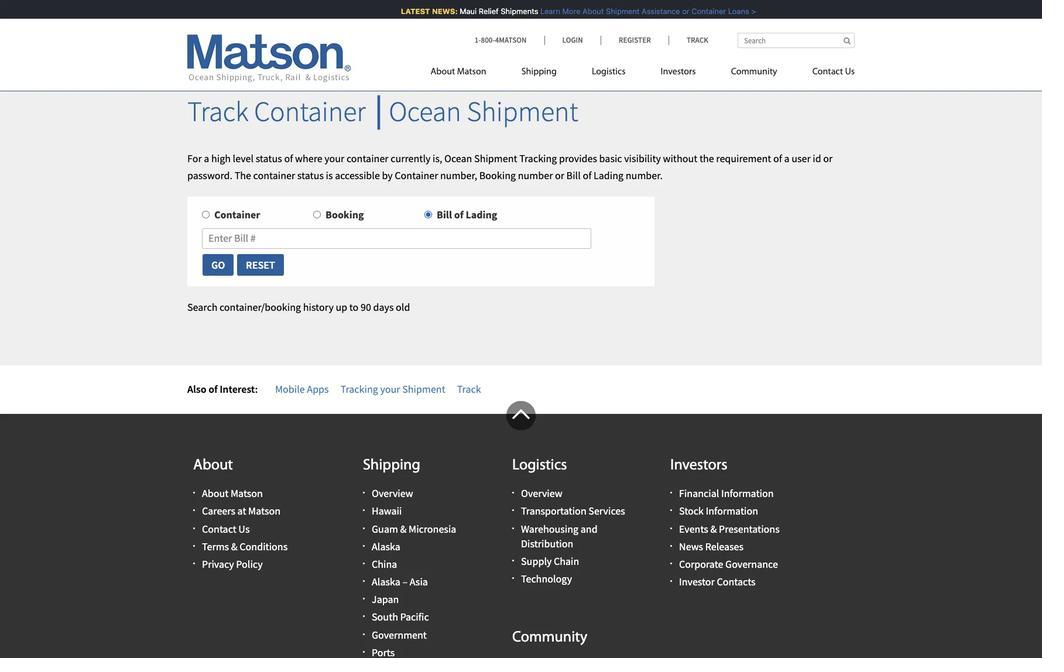 Task type: describe. For each thing, give the bounding box(es) containing it.
south
[[372, 611, 398, 624]]

0 horizontal spatial status
[[256, 152, 282, 165]]

1 horizontal spatial or
[[678, 6, 685, 16]]

us inside "top menu" "navigation"
[[846, 67, 855, 77]]

1 vertical spatial information
[[706, 505, 759, 518]]

about matson
[[431, 67, 487, 77]]

alaska – asia link
[[372, 575, 428, 589]]

investor contacts link
[[680, 575, 756, 589]]

micronesia
[[409, 522, 457, 536]]

requirement
[[717, 152, 772, 165]]

policy
[[236, 558, 263, 571]]

search
[[187, 301, 218, 314]]

register
[[619, 35, 651, 45]]

about matson link for "shipping" link
[[431, 62, 504, 86]]

of right bill of lading option
[[454, 208, 464, 222]]

visibility
[[625, 152, 661, 165]]

events & presentations link
[[680, 522, 780, 536]]

0 vertical spatial information
[[722, 487, 774, 500]]

contact inside about matson careers at matson contact us terms & conditions privacy policy
[[202, 522, 237, 536]]

contact inside "top menu" "navigation"
[[813, 67, 844, 77]]

guam & micronesia link
[[372, 522, 457, 536]]

news
[[680, 540, 704, 553]]

distribution
[[521, 537, 574, 550]]

stock information link
[[680, 505, 759, 518]]

your inside for a high level status of where your container currently is, ocean shipment tracking provides basic visibility without the requirement of a user id or password. the container status is accessible by container number, booking number or bill of lading number.
[[325, 152, 345, 165]]

–
[[403, 575, 408, 589]]

south pacific link
[[372, 611, 429, 624]]

careers
[[202, 505, 235, 518]]

also
[[187, 382, 207, 396]]

by
[[382, 168, 393, 182]]

history
[[303, 301, 334, 314]]

technology link
[[521, 572, 572, 586]]

about for about matson careers at matson contact us terms & conditions privacy policy
[[202, 487, 229, 500]]

about for about matson
[[431, 67, 455, 77]]

0 horizontal spatial tracking
[[341, 382, 378, 396]]

financial information stock information events & presentations news releases corporate governance investor contacts
[[680, 487, 780, 589]]

track for the topmost the "track" link
[[687, 35, 709, 45]]

privacy policy link
[[202, 558, 263, 571]]

for a high level status of where your container currently is, ocean shipment tracking provides basic visibility without the requirement of a user id or password. the container status is accessible by container number, booking number or bill of lading number.
[[187, 152, 833, 182]]

days
[[373, 301, 394, 314]]

bill inside for a high level status of where your container currently is, ocean shipment tracking provides basic visibility without the requirement of a user id or password. the container status is accessible by container number, booking number or bill of lading number.
[[567, 168, 581, 182]]

footer containing about
[[0, 401, 1043, 658]]

events
[[680, 522, 709, 536]]

blue matson logo with ocean, shipping, truck, rail and logistics written beneath it. image
[[187, 35, 351, 83]]

the
[[235, 168, 251, 182]]

top menu navigation
[[431, 62, 855, 86]]

overview for hawaii
[[372, 487, 413, 500]]

Container radio
[[202, 211, 210, 219]]

user
[[792, 152, 811, 165]]

container up where
[[254, 94, 366, 129]]

is,
[[433, 152, 443, 165]]

learn more about shipment assistance or container loans > link
[[536, 6, 752, 16]]

login
[[563, 35, 583, 45]]

2 alaska from the top
[[372, 575, 401, 589]]

1 vertical spatial your
[[380, 382, 400, 396]]

asia
[[410, 575, 428, 589]]

provides
[[559, 152, 598, 165]]

shipping inside footer
[[363, 458, 421, 474]]

tracking inside for a high level status of where your container currently is, ocean shipment tracking provides basic visibility without the requirement of a user id or password. the container status is accessible by container number, booking number or bill of lading number.
[[520, 152, 557, 165]]

more
[[558, 6, 576, 16]]

pacific
[[400, 611, 429, 624]]

privacy
[[202, 558, 234, 571]]

shipping inside "top menu" "navigation"
[[522, 67, 557, 77]]

guam
[[372, 522, 398, 536]]

technology
[[521, 572, 572, 586]]

japan link
[[372, 593, 399, 606]]

corporate governance link
[[680, 558, 778, 571]]

Bill of Lading radio
[[425, 211, 432, 219]]

0 vertical spatial track link
[[669, 35, 709, 45]]

container left loans
[[687, 6, 722, 16]]

old
[[396, 301, 410, 314]]

stock
[[680, 505, 704, 518]]

4matson
[[495, 35, 527, 45]]

track container │ocean shipment
[[187, 94, 579, 129]]

investor
[[680, 575, 715, 589]]

latest news: maui relief shipments learn more about shipment assistance or container loans >
[[396, 6, 752, 16]]

government link
[[372, 628, 427, 642]]

shipment inside for a high level status of where your container currently is, ocean shipment tracking provides basic visibility without the requirement of a user id or password. the container status is accessible by container number, booking number or bill of lading number.
[[475, 152, 518, 165]]

terms
[[202, 540, 229, 553]]

1-800-4matson link
[[475, 35, 545, 45]]

up
[[336, 301, 347, 314]]

overview transportation services warehousing and distribution supply chain technology
[[521, 487, 625, 586]]

investors inside "top menu" "navigation"
[[661, 67, 696, 77]]

Search search field
[[738, 33, 855, 48]]

1 vertical spatial status
[[298, 168, 324, 182]]

overview hawaii guam & micronesia alaska china alaska – asia japan south pacific government
[[372, 487, 457, 642]]

is
[[326, 168, 333, 182]]

level
[[233, 152, 254, 165]]

without
[[663, 152, 698, 165]]

high
[[211, 152, 231, 165]]

tracking your shipment
[[341, 382, 446, 396]]

corporate
[[680, 558, 724, 571]]

and
[[581, 522, 598, 536]]

about matson link for the careers at matson link
[[202, 487, 263, 500]]

accessible
[[335, 168, 380, 182]]

warehousing and distribution link
[[521, 522, 598, 550]]

us inside about matson careers at matson contact us terms & conditions privacy policy
[[239, 522, 250, 536]]

1 horizontal spatial container
[[347, 152, 389, 165]]

relief
[[474, 6, 494, 16]]

governance
[[726, 558, 778, 571]]

also of interest:
[[187, 382, 258, 396]]

Booking radio
[[313, 211, 321, 219]]

2 horizontal spatial or
[[824, 152, 833, 165]]

conditions
[[240, 540, 288, 553]]

1 horizontal spatial contact us link
[[795, 62, 855, 86]]

logistics inside logistics link
[[592, 67, 626, 77]]

track for bottommost the "track" link
[[457, 382, 481, 396]]

japan
[[372, 593, 399, 606]]

releases
[[706, 540, 744, 553]]

mobile apps
[[275, 382, 329, 396]]

supply
[[521, 555, 552, 568]]

currently
[[391, 152, 431, 165]]

matson for about matson careers at matson contact us terms & conditions privacy policy
[[231, 487, 263, 500]]



Task type: locate. For each thing, give the bounding box(es) containing it.
0 horizontal spatial your
[[325, 152, 345, 165]]

booking right "booking" radio at the top left of page
[[326, 208, 364, 222]]

logistics up transportation
[[513, 458, 567, 474]]

us up terms & conditions link
[[239, 522, 250, 536]]

& up "news releases" 'link'
[[711, 522, 717, 536]]

None button
[[202, 254, 235, 277], [237, 254, 285, 277], [202, 254, 235, 277], [237, 254, 285, 277]]

1 horizontal spatial lading
[[594, 168, 624, 182]]

mobile apps link
[[275, 382, 329, 396]]

overview up transportation
[[521, 487, 563, 500]]

china
[[372, 558, 397, 571]]

& right guam
[[400, 522, 407, 536]]

status right level
[[256, 152, 282, 165]]

about matson careers at matson contact us terms & conditions privacy policy
[[202, 487, 288, 571]]

about matson link down 1-
[[431, 62, 504, 86]]

0 horizontal spatial logistics
[[513, 458, 567, 474]]

1 overview link from the left
[[372, 487, 413, 500]]

1 vertical spatial logistics
[[513, 458, 567, 474]]

Enter Bill # text field
[[202, 229, 591, 249]]

0 horizontal spatial overview
[[372, 487, 413, 500]]

lading down number,
[[466, 208, 498, 222]]

overview inside the overview hawaii guam & micronesia alaska china alaska – asia japan south pacific government
[[372, 487, 413, 500]]

2 horizontal spatial &
[[711, 522, 717, 536]]

hawaii
[[372, 505, 402, 518]]

90
[[361, 301, 371, 314]]

0 vertical spatial logistics
[[592, 67, 626, 77]]

id
[[813, 152, 822, 165]]

container
[[347, 152, 389, 165], [253, 168, 295, 182]]

at
[[238, 505, 246, 518]]

1 horizontal spatial track
[[457, 382, 481, 396]]

interest:
[[220, 382, 258, 396]]

1 vertical spatial bill
[[437, 208, 452, 222]]

1 vertical spatial contact us link
[[202, 522, 250, 536]]

supply chain link
[[521, 555, 580, 568]]

0 vertical spatial community
[[731, 67, 778, 77]]

1 horizontal spatial track link
[[669, 35, 709, 45]]

shipping link
[[504, 62, 575, 86]]

the
[[700, 152, 715, 165]]

overview link for shipping
[[372, 487, 413, 500]]

tracking up number
[[520, 152, 557, 165]]

search image
[[844, 37, 851, 45]]

0 horizontal spatial community
[[513, 630, 588, 646]]

of
[[284, 152, 293, 165], [774, 152, 783, 165], [583, 168, 592, 182], [454, 208, 464, 222], [209, 382, 218, 396]]

0 horizontal spatial track link
[[457, 382, 481, 396]]

overview
[[372, 487, 413, 500], [521, 487, 563, 500]]

or right assistance
[[678, 6, 685, 16]]

1 vertical spatial or
[[824, 152, 833, 165]]

1 alaska from the top
[[372, 540, 401, 553]]

number.
[[626, 168, 663, 182]]

2 vertical spatial or
[[555, 168, 565, 182]]

investors down register link
[[661, 67, 696, 77]]

financial
[[680, 487, 720, 500]]

lading
[[594, 168, 624, 182], [466, 208, 498, 222]]

1 horizontal spatial community
[[731, 67, 778, 77]]

2 vertical spatial matson
[[248, 505, 281, 518]]

1 vertical spatial investors
[[671, 458, 728, 474]]

1 a from the left
[[204, 152, 209, 165]]

0 vertical spatial your
[[325, 152, 345, 165]]

financial information link
[[680, 487, 774, 500]]

0 horizontal spatial a
[[204, 152, 209, 165]]

about matson link up the careers at matson link
[[202, 487, 263, 500]]

1 overview from the left
[[372, 487, 413, 500]]

& inside financial information stock information events & presentations news releases corporate governance investor contacts
[[711, 522, 717, 536]]

backtop image
[[507, 401, 536, 430]]

0 vertical spatial booking
[[480, 168, 516, 182]]

footer
[[0, 401, 1043, 658]]

about inside about matson careers at matson contact us terms & conditions privacy policy
[[202, 487, 229, 500]]

tracking your shipment link
[[341, 382, 446, 396]]

container inside for a high level status of where your container currently is, ocean shipment tracking provides basic visibility without the requirement of a user id or password. the container status is accessible by container number, booking number or bill of lading number.
[[395, 168, 438, 182]]

or
[[678, 6, 685, 16], [824, 152, 833, 165], [555, 168, 565, 182]]

matson
[[457, 67, 487, 77], [231, 487, 263, 500], [248, 505, 281, 518]]

transportation
[[521, 505, 587, 518]]

news releases link
[[680, 540, 744, 553]]

booking
[[480, 168, 516, 182], [326, 208, 364, 222]]

assistance
[[637, 6, 675, 16]]

1 horizontal spatial overview
[[521, 487, 563, 500]]

investors up financial
[[671, 458, 728, 474]]

0 horizontal spatial about matson link
[[202, 487, 263, 500]]

bill
[[567, 168, 581, 182], [437, 208, 452, 222]]

1 horizontal spatial a
[[785, 152, 790, 165]]

overview link for logistics
[[521, 487, 563, 500]]

1 vertical spatial booking
[[326, 208, 364, 222]]

search container/booking history up to 90 days old
[[187, 301, 410, 314]]

alaska link
[[372, 540, 401, 553]]

matson down 1-
[[457, 67, 487, 77]]

bill of lading
[[437, 208, 498, 222]]

or right number
[[555, 168, 565, 182]]

to
[[350, 301, 359, 314]]

alaska
[[372, 540, 401, 553], [372, 575, 401, 589]]

1 horizontal spatial about matson link
[[431, 62, 504, 86]]

overview for transportation
[[521, 487, 563, 500]]

contact us link down search icon
[[795, 62, 855, 86]]

1 vertical spatial track
[[187, 94, 249, 129]]

& up 'privacy policy' link at the left
[[231, 540, 238, 553]]

password.
[[187, 168, 233, 182]]

presentations
[[719, 522, 780, 536]]

1 vertical spatial us
[[239, 522, 250, 536]]

& inside the overview hawaii guam & micronesia alaska china alaska – asia japan south pacific government
[[400, 522, 407, 536]]

hawaii link
[[372, 505, 402, 518]]

2 overview from the left
[[521, 487, 563, 500]]

0 vertical spatial container
[[347, 152, 389, 165]]

status
[[256, 152, 282, 165], [298, 168, 324, 182]]

0 horizontal spatial booking
[[326, 208, 364, 222]]

0 vertical spatial investors
[[661, 67, 696, 77]]

chain
[[554, 555, 580, 568]]

shipping down 4matson
[[522, 67, 557, 77]]

matson right at
[[248, 505, 281, 518]]

container right the
[[253, 168, 295, 182]]

bill down provides
[[567, 168, 581, 182]]

overview inside overview transportation services warehousing and distribution supply chain technology
[[521, 487, 563, 500]]

transportation services link
[[521, 505, 625, 518]]

warehousing
[[521, 522, 579, 536]]

number,
[[441, 168, 478, 182]]

0 vertical spatial track
[[687, 35, 709, 45]]

1 vertical spatial lading
[[466, 208, 498, 222]]

1 vertical spatial about matson link
[[202, 487, 263, 500]]

1 vertical spatial container
[[253, 168, 295, 182]]

1 horizontal spatial shipping
[[522, 67, 557, 77]]

0 vertical spatial matson
[[457, 67, 487, 77]]

0 horizontal spatial or
[[555, 168, 565, 182]]

0 vertical spatial tracking
[[520, 152, 557, 165]]

0 horizontal spatial contact us link
[[202, 522, 250, 536]]

1-
[[475, 35, 481, 45]]

status down where
[[298, 168, 324, 182]]

contact us link down careers
[[202, 522, 250, 536]]

0 vertical spatial contact
[[813, 67, 844, 77]]

of down provides
[[583, 168, 592, 182]]

a left user
[[785, 152, 790, 165]]

1 vertical spatial track link
[[457, 382, 481, 396]]

bill right bill of lading option
[[437, 208, 452, 222]]

0 horizontal spatial container
[[253, 168, 295, 182]]

1 horizontal spatial contact
[[813, 67, 844, 77]]

0 horizontal spatial track
[[187, 94, 249, 129]]

1 horizontal spatial us
[[846, 67, 855, 77]]

1 horizontal spatial booking
[[480, 168, 516, 182]]

2 horizontal spatial track
[[687, 35, 709, 45]]

information up events & presentations link at right
[[706, 505, 759, 518]]

loans
[[724, 6, 745, 16]]

contact us link
[[795, 62, 855, 86], [202, 522, 250, 536]]

register link
[[601, 35, 669, 45]]

container up accessible
[[347, 152, 389, 165]]

a right the for on the left top of the page
[[204, 152, 209, 165]]

1 vertical spatial matson
[[231, 487, 263, 500]]

0 vertical spatial contact us link
[[795, 62, 855, 86]]

1 horizontal spatial tracking
[[520, 152, 557, 165]]

track for track container │ocean shipment
[[187, 94, 249, 129]]

about for about
[[193, 458, 233, 474]]

shipping up hawaii link
[[363, 458, 421, 474]]

1 horizontal spatial logistics
[[592, 67, 626, 77]]

1 horizontal spatial bill
[[567, 168, 581, 182]]

1 vertical spatial alaska
[[372, 575, 401, 589]]

logistics inside footer
[[513, 458, 567, 474]]

alaska down guam
[[372, 540, 401, 553]]

0 vertical spatial or
[[678, 6, 685, 16]]

of left user
[[774, 152, 783, 165]]

1 horizontal spatial status
[[298, 168, 324, 182]]

2 a from the left
[[785, 152, 790, 165]]

community inside "top menu" "navigation"
[[731, 67, 778, 77]]

0 horizontal spatial &
[[231, 540, 238, 553]]

0 vertical spatial status
[[256, 152, 282, 165]]

2 vertical spatial track
[[457, 382, 481, 396]]

where
[[295, 152, 323, 165]]

login link
[[545, 35, 601, 45]]

0 horizontal spatial overview link
[[372, 487, 413, 500]]

number
[[518, 168, 553, 182]]

1 vertical spatial shipping
[[363, 458, 421, 474]]

tracking right 'apps' at the left
[[341, 382, 378, 396]]

matson for about matson
[[457, 67, 487, 77]]

investors link
[[644, 62, 714, 86]]

1 horizontal spatial your
[[380, 382, 400, 396]]

community link
[[714, 62, 795, 86]]

logistics
[[592, 67, 626, 77], [513, 458, 567, 474]]

overview link up hawaii link
[[372, 487, 413, 500]]

news:
[[427, 6, 453, 16]]

alaska up japan at bottom
[[372, 575, 401, 589]]

overview link up transportation
[[521, 487, 563, 500]]

& inside about matson careers at matson contact us terms & conditions privacy policy
[[231, 540, 238, 553]]

0 vertical spatial alaska
[[372, 540, 401, 553]]

0 horizontal spatial lading
[[466, 208, 498, 222]]

0 vertical spatial about matson link
[[431, 62, 504, 86]]

0 vertical spatial bill
[[567, 168, 581, 182]]

container
[[687, 6, 722, 16], [254, 94, 366, 129], [395, 168, 438, 182], [214, 208, 260, 222]]

basic
[[600, 152, 622, 165]]

contact down search search box
[[813, 67, 844, 77]]

matson inside "top menu" "navigation"
[[457, 67, 487, 77]]

china link
[[372, 558, 397, 571]]

0 vertical spatial us
[[846, 67, 855, 77]]

us down search icon
[[846, 67, 855, 77]]

booking inside for a high level status of where your container currently is, ocean shipment tracking provides basic visibility without the requirement of a user id or password. the container status is accessible by container number, booking number or bill of lading number.
[[480, 168, 516, 182]]

2 overview link from the left
[[521, 487, 563, 500]]

careers at matson link
[[202, 505, 281, 518]]

shipping
[[522, 67, 557, 77], [363, 458, 421, 474]]

lading down basic
[[594, 168, 624, 182]]

logistics down register link
[[592, 67, 626, 77]]

shipments
[[496, 6, 534, 16]]

apps
[[307, 382, 329, 396]]

about inside "top menu" "navigation"
[[431, 67, 455, 77]]

overview up hawaii link
[[372, 487, 413, 500]]

of right also
[[209, 382, 218, 396]]

container right container radio
[[214, 208, 260, 222]]

information up stock information link
[[722, 487, 774, 500]]

0 horizontal spatial us
[[239, 522, 250, 536]]

1 horizontal spatial &
[[400, 522, 407, 536]]

1 horizontal spatial overview link
[[521, 487, 563, 500]]

contacts
[[717, 575, 756, 589]]

tracking
[[520, 152, 557, 165], [341, 382, 378, 396]]

or right id
[[824, 152, 833, 165]]

0 horizontal spatial contact
[[202, 522, 237, 536]]

None search field
[[738, 33, 855, 48]]

lading inside for a high level status of where your container currently is, ocean shipment tracking provides basic visibility without the requirement of a user id or password. the container status is accessible by container number, booking number or bill of lading number.
[[594, 168, 624, 182]]

1 vertical spatial tracking
[[341, 382, 378, 396]]

for
[[187, 152, 202, 165]]

0 vertical spatial lading
[[594, 168, 624, 182]]

container down currently
[[395, 168, 438, 182]]

contact down careers
[[202, 522, 237, 536]]

0 horizontal spatial bill
[[437, 208, 452, 222]]

of left where
[[284, 152, 293, 165]]

matson up at
[[231, 487, 263, 500]]

a
[[204, 152, 209, 165], [785, 152, 790, 165]]

about matson link
[[431, 62, 504, 86], [202, 487, 263, 500]]

booking left number
[[480, 168, 516, 182]]

0 vertical spatial shipping
[[522, 67, 557, 77]]

0 horizontal spatial shipping
[[363, 458, 421, 474]]

1 vertical spatial community
[[513, 630, 588, 646]]

1 vertical spatial contact
[[202, 522, 237, 536]]



Task type: vqa. For each thing, say whether or not it's contained in the screenshot.
Apps
yes



